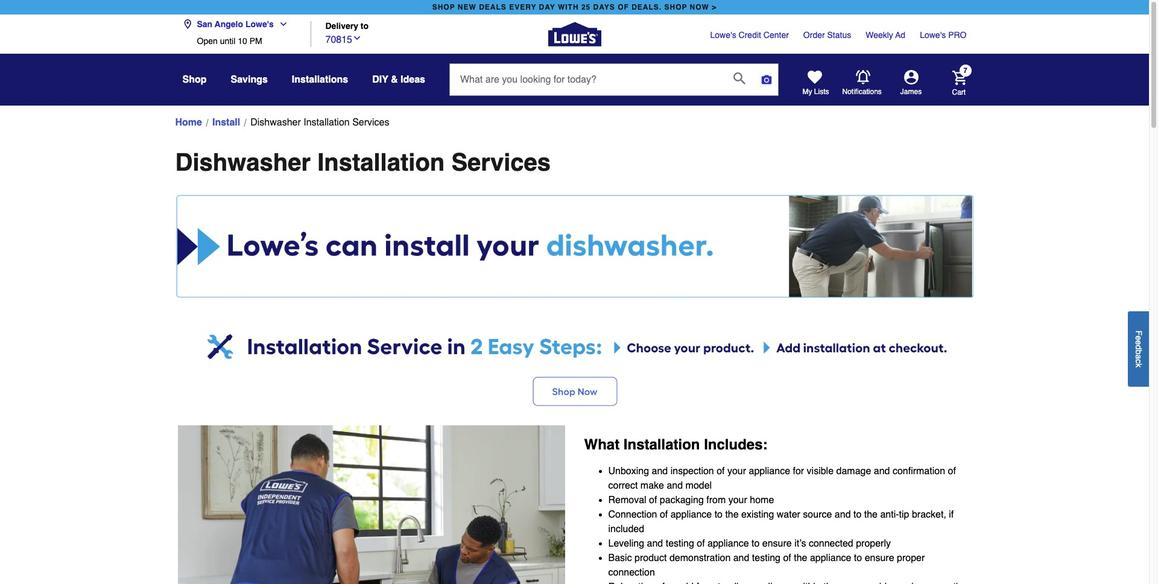 Task type: locate. For each thing, give the bounding box(es) containing it.
c
[[1134, 359, 1144, 363]]

dishwasher installation services down dishwasher installation services link
[[175, 148, 551, 176]]

ensure down properly
[[865, 553, 894, 564]]

lowe's inside lowe's pro link
[[920, 30, 946, 40]]

lowe's home improvement cart image
[[952, 70, 967, 85]]

connection
[[608, 509, 657, 520]]

2 shop from the left
[[665, 3, 687, 11]]

of right the 'confirmation' on the right of page
[[948, 466, 956, 477]]

ensure
[[762, 538, 792, 549], [865, 553, 894, 564]]

now
[[690, 3, 709, 11]]

lowe's home improvement notification center image
[[856, 70, 870, 84]]

dishwasher right install link
[[250, 117, 301, 128]]

0 vertical spatial installation
[[304, 117, 350, 128]]

search image
[[734, 72, 746, 84]]

testing down existing
[[752, 553, 781, 564]]

weekly ad link
[[866, 29, 906, 41]]

included
[[608, 524, 644, 535]]

0 horizontal spatial shop
[[432, 3, 455, 11]]

1 horizontal spatial chevron down image
[[352, 33, 362, 43]]

0 vertical spatial ensure
[[762, 538, 792, 549]]

every
[[509, 3, 537, 11]]

lowe's inside 'lowe's credit center' link
[[710, 30, 736, 40]]

to left anti-
[[854, 509, 862, 520]]

ensure left it's
[[762, 538, 792, 549]]

1 horizontal spatial shop
[[665, 3, 687, 11]]

new
[[458, 3, 477, 11]]

a
[[1134, 354, 1144, 359]]

0 vertical spatial dishwasher installation services
[[250, 117, 389, 128]]

of
[[717, 466, 725, 477], [948, 466, 956, 477], [649, 495, 657, 506], [660, 509, 668, 520], [697, 538, 705, 549], [783, 553, 791, 564]]

visible
[[807, 466, 834, 477]]

lowe's
[[245, 19, 274, 29], [710, 30, 736, 40], [920, 30, 946, 40]]

dishwasher installation services down installations
[[250, 117, 389, 128]]

the down from
[[725, 509, 739, 520]]

unboxing
[[608, 466, 649, 477]]

weekly ad
[[866, 30, 906, 40]]

lowe's left pro
[[920, 30, 946, 40]]

bracket,
[[912, 509, 947, 520]]

1 vertical spatial testing
[[752, 553, 781, 564]]

and
[[652, 466, 668, 477], [874, 466, 890, 477], [667, 481, 683, 491], [835, 509, 851, 520], [647, 538, 663, 549], [733, 553, 750, 564]]

install link
[[212, 115, 240, 130]]

and right demonstration
[[733, 553, 750, 564]]

lowe's home improvement logo image
[[548, 8, 601, 61]]

what
[[584, 436, 620, 453]]

testing
[[666, 538, 694, 549], [752, 553, 781, 564]]

my lists link
[[803, 70, 829, 97]]

pm
[[250, 36, 262, 46]]

>
[[712, 3, 717, 11]]

your
[[728, 466, 746, 477], [729, 495, 747, 506]]

0 horizontal spatial ensure
[[762, 538, 792, 549]]

my lists
[[803, 87, 829, 96]]

0 vertical spatial chevron down image
[[274, 19, 288, 29]]

0 horizontal spatial the
[[725, 509, 739, 520]]

1 vertical spatial dishwasher installation services
[[175, 148, 551, 176]]

status
[[827, 30, 851, 40]]

shop new deals every day with 25 days of deals. shop now > link
[[430, 0, 719, 14]]

e
[[1134, 335, 1144, 340], [1134, 340, 1144, 345]]

the left anti-
[[864, 509, 878, 520]]

make
[[641, 481, 664, 491]]

your right from
[[729, 495, 747, 506]]

0 vertical spatial your
[[728, 466, 746, 477]]

location image
[[183, 19, 192, 29]]

and right damage
[[874, 466, 890, 477]]

2 horizontal spatial lowe's
[[920, 30, 946, 40]]

the
[[725, 509, 739, 520], [864, 509, 878, 520], [794, 553, 808, 564]]

shop
[[432, 3, 455, 11], [665, 3, 687, 11]]

to down existing
[[752, 538, 760, 549]]

and up product on the bottom
[[647, 538, 663, 549]]

it's
[[795, 538, 806, 549]]

shop button
[[183, 69, 207, 90]]

the down it's
[[794, 553, 808, 564]]

proper
[[897, 553, 925, 564]]

0 horizontal spatial lowe's
[[245, 19, 274, 29]]

chevron down image down delivery to
[[352, 33, 362, 43]]

dishwasher down install link
[[175, 148, 311, 176]]

to down from
[[715, 509, 723, 520]]

to down properly
[[854, 553, 862, 564]]

None search field
[[449, 63, 779, 107]]

connection
[[608, 567, 655, 578]]

lists
[[814, 87, 829, 96]]

of down make
[[649, 495, 657, 506]]

lowe's left credit
[[710, 30, 736, 40]]

removal
[[608, 495, 647, 506]]

chevron down image
[[274, 19, 288, 29], [352, 33, 362, 43]]

angelo
[[215, 19, 243, 29]]

your down includes:
[[728, 466, 746, 477]]

appliance
[[749, 466, 790, 477], [671, 509, 712, 520], [708, 538, 749, 549], [810, 553, 852, 564]]

dishwasher installation services link
[[250, 115, 389, 130]]

e up b
[[1134, 340, 1144, 345]]

delivery to
[[325, 21, 369, 31]]

delivery
[[325, 21, 358, 31]]

1 vertical spatial ensure
[[865, 553, 894, 564]]

1 horizontal spatial testing
[[752, 553, 781, 564]]

1 vertical spatial chevron down image
[[352, 33, 362, 43]]

shop
[[183, 74, 207, 85]]

chevron down image right "angelo"
[[274, 19, 288, 29]]

leveling
[[608, 538, 644, 549]]

installation service in 2 easy steps. choose your product. add installation at checkout. image
[[175, 334, 974, 406]]

testing up demonstration
[[666, 538, 694, 549]]

anti-
[[881, 509, 899, 520]]

e up d in the bottom right of the page
[[1134, 335, 1144, 340]]

1 vertical spatial dishwasher
[[175, 148, 311, 176]]

appliance down packaging
[[671, 509, 712, 520]]

2 horizontal spatial the
[[864, 509, 878, 520]]

1 horizontal spatial lowe's
[[710, 30, 736, 40]]

deals.
[[632, 3, 662, 11]]

of down water
[[783, 553, 791, 564]]

james
[[901, 87, 922, 96]]

my
[[803, 87, 812, 96]]

lowe's up pm
[[245, 19, 274, 29]]

ad
[[896, 30, 906, 40]]

1 vertical spatial services
[[452, 148, 551, 176]]

correct
[[608, 481, 638, 491]]

1 vertical spatial your
[[729, 495, 747, 506]]

0 horizontal spatial testing
[[666, 538, 694, 549]]

shop left now
[[665, 3, 687, 11]]

san angelo lowe's
[[197, 19, 274, 29]]

dishwasher inside dishwasher installation services link
[[250, 117, 301, 128]]

dishwasher
[[250, 117, 301, 128], [175, 148, 311, 176]]

day
[[539, 3, 555, 11]]

water
[[777, 509, 801, 520]]

to
[[361, 21, 369, 31], [715, 509, 723, 520], [854, 509, 862, 520], [752, 538, 760, 549], [854, 553, 862, 564]]

order
[[804, 30, 825, 40]]

0 vertical spatial dishwasher
[[250, 117, 301, 128]]

0 vertical spatial services
[[352, 117, 389, 128]]

chevron down image inside 70815 "button"
[[352, 33, 362, 43]]

unboxing and inspection of your appliance for visible damage and confirmation of correct make and model removal of packaging from your home connection of appliance to the existing water source and to the anti-tip bracket, if included leveling and testing of appliance to ensure it's connected properly basic product demonstration and testing of the appliance to ensure proper connection
[[608, 466, 956, 578]]

1 e from the top
[[1134, 335, 1144, 340]]

0 horizontal spatial chevron down image
[[274, 19, 288, 29]]

shop left new at the top left of the page
[[432, 3, 455, 11]]

of down packaging
[[660, 509, 668, 520]]



Task type: describe. For each thing, give the bounding box(es) containing it.
existing
[[742, 509, 774, 520]]

and up make
[[652, 466, 668, 477]]

for
[[793, 466, 804, 477]]

lowe's for lowe's credit center
[[710, 30, 736, 40]]

open until 10 pm
[[197, 36, 262, 46]]

chevron down image inside the san angelo lowe's button
[[274, 19, 288, 29]]

diy & ideas
[[372, 74, 425, 85]]

70815 button
[[325, 31, 362, 47]]

camera image
[[761, 74, 773, 86]]

lowe's can install your dishwasher. image
[[175, 195, 974, 298]]

confirmation
[[893, 466, 945, 477]]

installations
[[292, 74, 348, 85]]

b
[[1134, 349, 1144, 354]]

notifications
[[843, 87, 882, 96]]

Search Query text field
[[450, 64, 724, 95]]

tip
[[899, 509, 909, 520]]

demonstration
[[670, 553, 731, 564]]

and right source
[[835, 509, 851, 520]]

10
[[238, 36, 247, 46]]

1 horizontal spatial the
[[794, 553, 808, 564]]

ideas
[[401, 74, 425, 85]]

model
[[686, 481, 712, 491]]

70815
[[325, 34, 352, 45]]

d
[[1134, 345, 1144, 349]]

of up demonstration
[[697, 538, 705, 549]]

lowe's credit center link
[[710, 29, 789, 41]]

properly
[[856, 538, 891, 549]]

lowe's pro link
[[920, 29, 967, 41]]

installations button
[[292, 69, 348, 90]]

until
[[220, 36, 235, 46]]

what installation includes:
[[584, 436, 768, 453]]

diy
[[372, 74, 388, 85]]

inspection
[[671, 466, 714, 477]]

deals
[[479, 3, 507, 11]]

shop new deals every day with 25 days of deals. shop now >
[[432, 3, 717, 11]]

of right inspection
[[717, 466, 725, 477]]

includes:
[[704, 436, 768, 453]]

san
[[197, 19, 212, 29]]

savings
[[231, 74, 268, 85]]

home
[[750, 495, 774, 506]]

packaging
[[660, 495, 704, 506]]

0 horizontal spatial services
[[352, 117, 389, 128]]

cart
[[952, 88, 966, 96]]

if
[[949, 509, 954, 520]]

weekly
[[866, 30, 893, 40]]

with
[[558, 3, 579, 11]]

james button
[[882, 70, 940, 97]]

appliance up demonstration
[[708, 538, 749, 549]]

order status link
[[804, 29, 851, 41]]

credit
[[739, 30, 761, 40]]

to right delivery on the left top of page
[[361, 21, 369, 31]]

2 e from the top
[[1134, 340, 1144, 345]]

pro
[[949, 30, 967, 40]]

open
[[197, 36, 218, 46]]

days
[[593, 3, 615, 11]]

of
[[618, 3, 629, 11]]

order status
[[804, 30, 851, 40]]

appliance down connected
[[810, 553, 852, 564]]

and up packaging
[[667, 481, 683, 491]]

from
[[707, 495, 726, 506]]

damage
[[837, 466, 871, 477]]

1 horizontal spatial ensure
[[865, 553, 894, 564]]

0 vertical spatial testing
[[666, 538, 694, 549]]

k
[[1134, 363, 1144, 367]]

two lowe's independent installers installing a stainless steel dishwasher in a kitchen. image
[[178, 426, 565, 584]]

1 vertical spatial installation
[[317, 148, 445, 176]]

1 horizontal spatial services
[[452, 148, 551, 176]]

lowe's credit center
[[710, 30, 789, 40]]

&
[[391, 74, 398, 85]]

home
[[175, 117, 202, 128]]

lowe's home improvement lists image
[[808, 70, 822, 84]]

product
[[635, 553, 667, 564]]

install
[[212, 117, 240, 128]]

f
[[1134, 330, 1144, 335]]

san angelo lowe's button
[[183, 12, 293, 36]]

f e e d b a c k
[[1134, 330, 1144, 367]]

source
[[803, 509, 832, 520]]

lowe's pro
[[920, 30, 967, 40]]

appliance left for
[[749, 466, 790, 477]]

home link
[[175, 115, 202, 130]]

f e e d b a c k button
[[1128, 311, 1149, 386]]

connected
[[809, 538, 854, 549]]

7
[[964, 67, 968, 75]]

lowe's for lowe's pro
[[920, 30, 946, 40]]

diy & ideas button
[[372, 69, 425, 90]]

basic
[[608, 553, 632, 564]]

25
[[582, 3, 591, 11]]

1 shop from the left
[[432, 3, 455, 11]]

lowe's inside the san angelo lowe's button
[[245, 19, 274, 29]]

2 vertical spatial installation
[[624, 436, 700, 453]]



Task type: vqa. For each thing, say whether or not it's contained in the screenshot.
THE ANGELO on the left top of the page
yes



